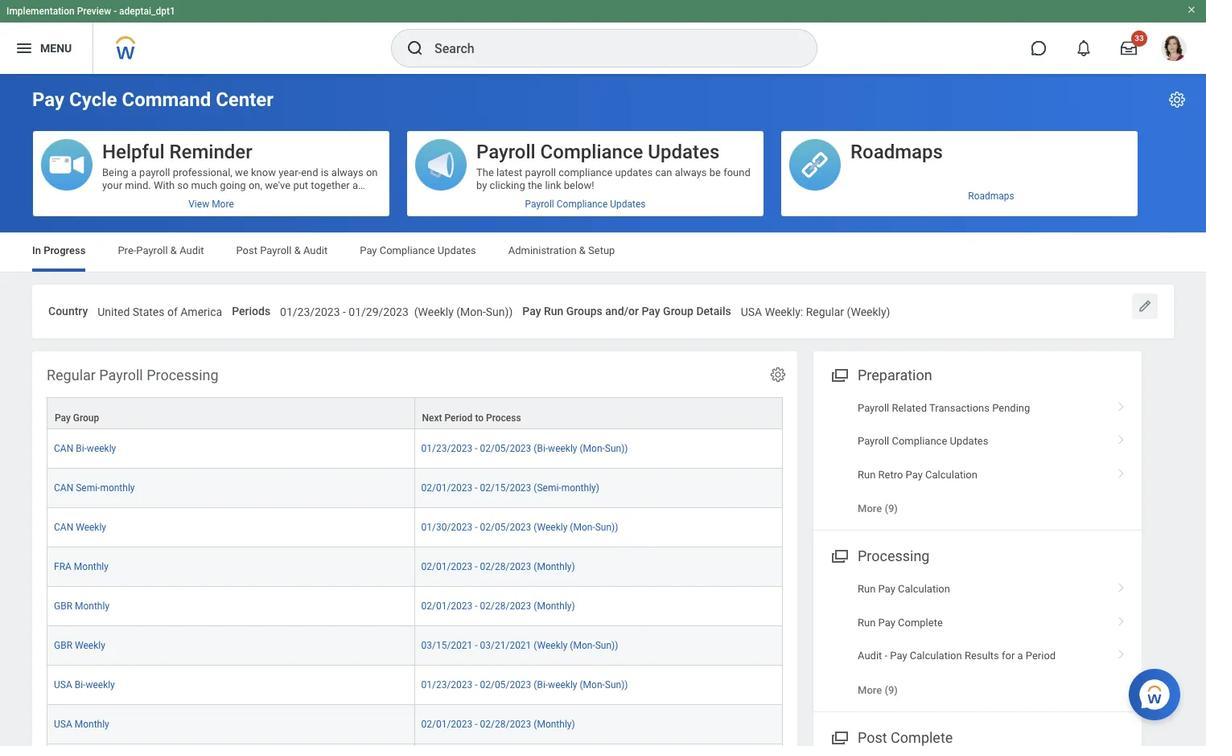 Task type: describe. For each thing, give the bounding box(es) containing it.
payroll up latest
[[476, 141, 536, 163]]

and/or
[[605, 305, 639, 318]]

pay group
[[55, 413, 99, 424]]

- for 01/23/2023 - 01/29/2023  (weekly (mon-sun)) text box
[[343, 306, 346, 319]]

more (9) for processing
[[858, 685, 898, 697]]

02/01/2023 - 02/28/2023  (monthly) link for usa monthly
[[421, 716, 575, 731]]

chevron right image for run retro pay calculation
[[1112, 463, 1132, 479]]

pay run groups and/or pay group details
[[523, 305, 731, 318]]

much
[[191, 179, 217, 192]]

- for first 01/23/2023 - 02/05/2023  (bi-weekly (mon-sun)) link from the top
[[475, 443, 478, 455]]

roadmaps link
[[782, 184, 1138, 208]]

1 horizontal spatial group
[[663, 305, 694, 318]]

run pay calculation link
[[814, 573, 1142, 607]]

command
[[122, 89, 211, 111]]

complete inside list
[[898, 617, 943, 629]]

02/01/2023 - 02/28/2023  (monthly) for gbr monthly
[[421, 601, 575, 612]]

audit for post payroll & audit
[[303, 245, 328, 257]]

payroll down keep
[[136, 245, 168, 257]]

weekly:
[[765, 306, 803, 319]]

can for can weekly
[[54, 522, 73, 533]]

(monthly) for usa monthly
[[534, 719, 575, 731]]

row containing gbr monthly
[[47, 587, 783, 627]]

(weekly for 03/21/2021
[[534, 641, 568, 652]]

in
[[32, 245, 41, 257]]

more (9) button for preparation
[[858, 501, 898, 516]]

fra monthly
[[54, 562, 109, 573]]

02/28/2023 for fra monthly
[[480, 562, 531, 573]]

33
[[1135, 34, 1144, 43]]

menu
[[40, 42, 72, 54]]

updates inside list
[[950, 436, 989, 448]]

progress
[[44, 245, 86, 257]]

some
[[236, 192, 262, 204]]

1 vertical spatial regular
[[47, 367, 96, 384]]

gbr weekly
[[54, 641, 105, 652]]

list for processing
[[814, 573, 1142, 707]]

fra
[[54, 562, 72, 573]]

row containing can semi-monthly
[[47, 469, 783, 509]]

preparation
[[858, 367, 933, 384]]

1 horizontal spatial to
[[358, 192, 367, 204]]

(weekly)
[[847, 306, 891, 319]]

stress
[[172, 205, 201, 217]]

- for the 02/01/2023 - 02/15/2023  (semi-monthly) 'link'
[[475, 483, 478, 494]]

pay left groups
[[523, 305, 541, 318]]

close environment banner image
[[1187, 5, 1197, 14]]

a inside 'audit - pay calculation results for a period' link
[[1018, 651, 1023, 663]]

02/01/2023 - 02/28/2023  (monthly) link for gbr monthly
[[421, 598, 575, 612]]

setup
[[588, 245, 615, 257]]

run retro pay calculation
[[858, 469, 978, 481]]

& for pre-payroll & audit
[[170, 245, 177, 257]]

america
[[180, 306, 222, 319]]

found
[[724, 167, 751, 179]]

run pay complete link
[[814, 607, 1142, 640]]

on
[[366, 167, 378, 179]]

02/01/2023 for gbr monthly
[[421, 601, 473, 612]]

0 horizontal spatial to
[[157, 192, 167, 204]]

results
[[965, 651, 999, 663]]

can
[[656, 167, 672, 179]]

usa for usa bi-weekly
[[54, 680, 72, 691]]

video
[[130, 192, 155, 204]]

pending
[[993, 402, 1030, 414]]

can bi-weekly link
[[54, 440, 116, 455]]

states
[[133, 306, 165, 319]]

can semi-monthly link
[[54, 480, 135, 494]]

03/15/2021
[[421, 641, 473, 652]]

1 vertical spatial payroll compliance updates
[[525, 199, 646, 210]]

menu button
[[0, 23, 93, 74]]

compliance
[[559, 167, 613, 179]]

regular payroll processing
[[47, 367, 219, 384]]

chevron right image for run pay complete
[[1112, 612, 1132, 628]]

02/01/2023 for fra monthly
[[421, 562, 473, 573]]

02/05/2023 for usa bi-weekly
[[480, 680, 531, 691]]

by
[[476, 179, 487, 192]]

02/28/2023 for usa monthly
[[480, 719, 531, 731]]

row containing usa bi-weekly
[[47, 666, 783, 706]]

chevron right image for run pay calculation
[[1112, 578, 1132, 594]]

chevron right image for payroll related transactions pending
[[1112, 397, 1132, 413]]

usa for usa weekly: regular (weekly)
[[741, 306, 762, 319]]

payroll related transactions pending link
[[814, 392, 1142, 425]]

02/05/2023 for can weekly
[[480, 522, 531, 533]]

with
[[154, 179, 175, 192]]

01/29/2023
[[349, 306, 409, 319]]

(mon- for 01/30/2023 - 02/05/2023  (weekly (mon-sun))
[[570, 522, 595, 533]]

main content containing pay cycle command center
[[0, 74, 1206, 747]]

1 horizontal spatial payroll compliance updates link
[[814, 425, 1142, 458]]

menu group image
[[828, 727, 850, 747]]

weekly down 03/15/2021 - 03/21/2021  (weekly (mon-sun))
[[548, 680, 577, 691]]

03/21/2021
[[480, 641, 531, 652]]

- for second 01/23/2023 - 02/05/2023  (bi-weekly (mon-sun)) link
[[475, 680, 478, 691]]

row containing can bi-weekly
[[47, 430, 783, 469]]

the latest payroll compliance updates can always be found by clicking the link below!
[[476, 167, 751, 192]]

monthly for gbr monthly
[[75, 601, 110, 612]]

fra monthly link
[[54, 558, 109, 573]]

we've
[[265, 179, 291, 192]]

payroll for helpful
[[139, 167, 170, 179]]

more (9) link for processing
[[814, 673, 1142, 707]]

search image
[[406, 39, 425, 58]]

pay right and/or
[[642, 305, 660, 318]]

administration & setup
[[508, 245, 615, 257]]

0 vertical spatial processing
[[147, 367, 219, 384]]

payroll related transactions pending
[[858, 402, 1030, 414]]

going
[[220, 179, 246, 192]]

calculation for preparation
[[926, 469, 978, 481]]

calculation inside "link"
[[898, 584, 950, 596]]

01/23/2023 for second 01/23/2023 - 02/05/2023  (bi-weekly (mon-sun)) link
[[421, 680, 473, 691]]

payroll for payroll
[[525, 167, 556, 179]]

updates
[[615, 167, 653, 179]]

next period to process button
[[415, 398, 782, 429]]

of inside text box
[[167, 306, 178, 319]]

2 01/23/2023 - 02/05/2023  (bi-weekly (mon-sun)) link from the top
[[421, 677, 628, 691]]

payroll compliance updates inside list
[[858, 436, 989, 448]]

Search Workday  search field
[[435, 31, 784, 66]]

can weekly
[[54, 522, 106, 533]]

- for 02/01/2023 - 02/28/2023  (monthly) link related to fra monthly
[[475, 562, 478, 573]]

compliance down "below!"
[[557, 199, 608, 210]]

0 horizontal spatial your
[[102, 179, 122, 192]]

33 button
[[1112, 31, 1148, 66]]

- inside menu banner
[[114, 6, 117, 17]]

weekly up (semi-
[[548, 443, 577, 455]]

(mon- for 03/15/2021 - 03/21/2021  (weekly (mon-sun))
[[570, 641, 595, 652]]

justify image
[[14, 39, 34, 58]]

02/01/2023 - 02/28/2023  (monthly) link for fra monthly
[[421, 558, 575, 573]]

03/15/2021 - 03/21/2021  (weekly (mon-sun))
[[421, 641, 618, 652]]

run left groups
[[544, 305, 564, 318]]

usa bi-weekly link
[[54, 677, 115, 691]]

process
[[486, 413, 521, 424]]

post complete
[[858, 730, 953, 747]]

quick
[[102, 192, 127, 204]]

remind
[[169, 192, 202, 204]]

so
[[177, 179, 189, 192]]

02/15/2023
[[480, 483, 531, 494]]

more (9) link for preparation
[[814, 492, 1142, 526]]

usa bi-weekly
[[54, 680, 115, 691]]

more (9) for preparation
[[858, 503, 898, 515]]

of inside being a payroll professional, we know year-end is always on your mind. with so much going on, we've put together a quick video to remind you of some important concepts to help keep your stress down!
[[223, 192, 233, 204]]

1 02/05/2023 from the top
[[480, 443, 531, 455]]

post for post complete
[[858, 730, 887, 747]]

period inside list
[[1026, 651, 1056, 663]]

1 vertical spatial complete
[[891, 730, 953, 747]]

gbr monthly
[[54, 601, 110, 612]]

pre-payroll & audit
[[118, 245, 204, 257]]

payroll left related
[[858, 402, 890, 414]]

always inside the latest payroll compliance updates can always be found by clicking the link below!
[[675, 167, 707, 179]]

compliance up compliance
[[541, 141, 643, 163]]

1 01/23/2023 - 02/05/2023  (bi-weekly (mon-sun)) link from the top
[[421, 440, 628, 455]]

pay right retro
[[906, 469, 923, 481]]

can bi-weekly
[[54, 443, 116, 455]]

group inside pay group popup button
[[73, 413, 99, 424]]

(weekly for 01/29/2023
[[414, 306, 454, 319]]

compliance inside list
[[892, 436, 948, 448]]

pay cycle command center
[[32, 89, 274, 111]]

3 & from the left
[[579, 245, 586, 257]]

weekly for gbr weekly
[[75, 641, 105, 652]]

reminder
[[169, 141, 252, 163]]

regular payroll processing element
[[32, 351, 798, 747]]

- for 02/01/2023 - 02/28/2023  (monthly) link associated with gbr monthly
[[475, 601, 478, 612]]

02/01/2023 - 02/28/2023  (monthly) for usa monthly
[[421, 719, 575, 731]]

payroll down united
[[99, 367, 143, 384]]

payroll down the the at the top
[[525, 199, 554, 210]]

sun)) for 01/23/2023 - 01/29/2023  (weekly (mon-sun))
[[486, 306, 513, 319]]

01/30/2023 - 02/05/2023  (weekly (mon-sun)) link
[[421, 519, 618, 533]]

united
[[98, 306, 130, 319]]

weekly up can semi-monthly link on the left bottom of the page
[[87, 443, 116, 455]]

usa weekly: regular (weekly)
[[741, 306, 891, 319]]

being
[[102, 167, 128, 179]]

monthly
[[100, 483, 135, 494]]

audit inside list
[[858, 651, 882, 663]]

we
[[235, 167, 249, 179]]

period inside popup button
[[445, 413, 473, 424]]

01/23/2023 for first 01/23/2023 - 02/05/2023  (bi-weekly (mon-sun)) link from the top
[[421, 443, 473, 455]]



Task type: vqa. For each thing, say whether or not it's contained in the screenshot.
the topmost Payroll Compliance Updates
yes



Task type: locate. For each thing, give the bounding box(es) containing it.
menu banner
[[0, 0, 1206, 74]]

post down some
[[236, 245, 258, 257]]

row containing usa monthly
[[47, 706, 783, 745]]

2 vertical spatial usa
[[54, 719, 72, 731]]

2 can from the top
[[54, 483, 73, 494]]

0 horizontal spatial a
[[131, 167, 137, 179]]

1 vertical spatial more (9) button
[[858, 683, 898, 698]]

edit image
[[1137, 299, 1153, 315]]

0 vertical spatial can
[[54, 443, 73, 455]]

(weekly inside 03/15/2021 - 03/21/2021  (weekly (mon-sun)) link
[[534, 641, 568, 652]]

1 vertical spatial (bi-
[[534, 680, 548, 691]]

02/01/2023 - 02/15/2023  (semi-monthly)
[[421, 483, 600, 494]]

2 vertical spatial monthly
[[75, 719, 109, 731]]

more (9) button up post complete on the right
[[858, 683, 898, 698]]

usa for usa monthly
[[54, 719, 72, 731]]

-
[[114, 6, 117, 17], [343, 306, 346, 319], [475, 443, 478, 455], [475, 483, 478, 494], [475, 522, 478, 533], [475, 562, 478, 573], [475, 601, 478, 612], [475, 641, 478, 652], [885, 651, 888, 663], [475, 680, 478, 691], [475, 719, 478, 731]]

1 vertical spatial period
[[1026, 651, 1056, 663]]

& down stress
[[170, 245, 177, 257]]

2 vertical spatial 02/01/2023 - 02/28/2023  (monthly)
[[421, 719, 575, 731]]

2 vertical spatial 02/28/2023
[[480, 719, 531, 731]]

3 can from the top
[[54, 522, 73, 533]]

1 horizontal spatial &
[[294, 245, 301, 257]]

0 vertical spatial payroll compliance updates link
[[407, 192, 764, 217]]

1 02/01/2023 - 02/28/2023  (monthly) link from the top
[[421, 558, 575, 573]]

row containing can weekly
[[47, 509, 783, 548]]

cycle
[[69, 89, 117, 111]]

- for 03/15/2021 - 03/21/2021  (weekly (mon-sun)) link on the bottom of page
[[475, 641, 478, 652]]

adeptai_dpt1
[[119, 6, 175, 17]]

1 more (9) button from the top
[[858, 501, 898, 516]]

1 vertical spatial (weekly
[[534, 522, 568, 533]]

0 vertical spatial post
[[236, 245, 258, 257]]

more (9) button down retro
[[858, 501, 898, 516]]

notifications large image
[[1076, 40, 1092, 56]]

(bi- for second 01/23/2023 - 02/05/2023  (bi-weekly (mon-sun)) link
[[534, 680, 548, 691]]

2 row from the top
[[47, 430, 783, 469]]

more (9) up post complete on the right
[[858, 685, 898, 697]]

(bi- for first 01/23/2023 - 02/05/2023  (bi-weekly (mon-sun)) link from the top
[[534, 443, 548, 455]]

chevron right image for audit - pay calculation results for a period
[[1112, 645, 1132, 661]]

2 vertical spatial (weekly
[[534, 641, 568, 652]]

1 gbr from the top
[[54, 601, 72, 612]]

main content
[[0, 74, 1206, 747]]

0 vertical spatial calculation
[[926, 469, 978, 481]]

menu group image for processing
[[828, 545, 850, 567]]

preview
[[77, 6, 111, 17]]

0 vertical spatial more
[[858, 503, 882, 515]]

2 02/28/2023 from the top
[[480, 601, 531, 612]]

period right next
[[445, 413, 473, 424]]

0 horizontal spatial &
[[170, 245, 177, 257]]

1 vertical spatial processing
[[858, 548, 930, 565]]

1 vertical spatial group
[[73, 413, 99, 424]]

bi-
[[76, 443, 87, 455], [75, 680, 86, 691]]

2 (9) from the top
[[885, 685, 898, 697]]

(semi-
[[534, 483, 562, 494]]

your up quick
[[102, 179, 122, 192]]

(9)
[[885, 503, 898, 515], [885, 685, 898, 697]]

01/23/2023 - 02/05/2023  (bi-weekly (mon-sun))
[[421, 443, 628, 455], [421, 680, 628, 691]]

run for run retro pay calculation
[[858, 469, 876, 481]]

run pay calculation
[[858, 584, 950, 596]]

- inside list
[[885, 651, 888, 663]]

inbox large image
[[1121, 40, 1137, 56]]

together
[[311, 179, 350, 192]]

01/23/2023 - 02/05/2023  (bi-weekly (mon-sun)) link down 03/15/2021 - 03/21/2021  (weekly (mon-sun))
[[421, 677, 628, 691]]

can weekly link
[[54, 519, 106, 533]]

1 vertical spatial 01/23/2023 - 02/05/2023  (bi-weekly (mon-sun)) link
[[421, 677, 628, 691]]

of down "going"
[[223, 192, 233, 204]]

weekly up fra monthly link
[[76, 522, 106, 533]]

02/05/2023 down 02/15/2023
[[480, 522, 531, 533]]

details
[[697, 305, 731, 318]]

regular right weekly:
[[806, 306, 844, 319]]

1 payroll from the left
[[139, 167, 170, 179]]

monthly for usa monthly
[[75, 719, 109, 731]]

02/01/2023 inside 'link'
[[421, 483, 473, 494]]

gbr down "fra"
[[54, 601, 72, 612]]

monthly for fra monthly
[[74, 562, 109, 573]]

monthly inside fra monthly link
[[74, 562, 109, 573]]

(monthly) for fra monthly
[[534, 562, 575, 573]]

pay inside "link"
[[879, 584, 896, 596]]

more (9) down retro
[[858, 503, 898, 515]]

6 row from the top
[[47, 587, 783, 627]]

1 vertical spatial of
[[167, 306, 178, 319]]

calculation up run pay complete
[[898, 584, 950, 596]]

you
[[204, 192, 221, 204]]

- for 02/01/2023 - 02/28/2023  (monthly) link associated with usa monthly
[[475, 719, 478, 731]]

of right states
[[167, 306, 178, 319]]

3 chevron right image from the top
[[1112, 578, 1132, 594]]

list containing run pay calculation
[[814, 573, 1142, 707]]

1 vertical spatial monthly
[[75, 601, 110, 612]]

5 row from the top
[[47, 548, 783, 587]]

02/01/2023 up 03/15/2021
[[421, 601, 473, 612]]

pay down run pay calculation
[[879, 617, 896, 629]]

1 vertical spatial post
[[858, 730, 887, 747]]

0 vertical spatial more (9) button
[[858, 501, 898, 516]]

0 horizontal spatial post
[[236, 245, 258, 257]]

&
[[170, 245, 177, 257], [294, 245, 301, 257], [579, 245, 586, 257]]

0 vertical spatial of
[[223, 192, 233, 204]]

01/23/2023 down next
[[421, 443, 473, 455]]

01/23/2023 for 01/23/2023 - 01/29/2023  (weekly (mon-sun)) text box
[[280, 306, 340, 319]]

more (9) link
[[814, 492, 1142, 526], [814, 673, 1142, 707]]

(mon- inside text box
[[457, 306, 486, 319]]

01/23/2023 inside text box
[[280, 306, 340, 319]]

2 horizontal spatial a
[[1018, 651, 1023, 663]]

to down with
[[157, 192, 167, 204]]

9 row from the top
[[47, 706, 783, 745]]

can for can semi-monthly
[[54, 483, 73, 494]]

02/01/2023 - 02/28/2023  (monthly) link down 03/21/2021
[[421, 716, 575, 731]]

& down important
[[294, 245, 301, 257]]

usa left weekly:
[[741, 306, 762, 319]]

1 horizontal spatial period
[[1026, 651, 1056, 663]]

to down the on
[[358, 192, 367, 204]]

period right for
[[1026, 651, 1056, 663]]

a
[[131, 167, 137, 179], [352, 179, 358, 192], [1018, 651, 1023, 663]]

0 vertical spatial 02/28/2023
[[480, 562, 531, 573]]

usa down usa bi-weekly
[[54, 719, 72, 731]]

weekly up usa monthly link
[[86, 680, 115, 691]]

processing up run pay calculation
[[858, 548, 930, 565]]

sun)) for 01/30/2023 - 02/05/2023  (weekly (mon-sun))
[[595, 522, 618, 533]]

configure this page image
[[1168, 90, 1187, 109]]

1 02/01/2023 - 02/28/2023  (monthly) from the top
[[421, 562, 575, 573]]

run left retro
[[858, 469, 876, 481]]

2 vertical spatial payroll compliance updates
[[858, 436, 989, 448]]

0 vertical spatial 02/01/2023 - 02/28/2023  (monthly)
[[421, 562, 575, 573]]

concepts
[[313, 192, 355, 204]]

1 02/01/2023 from the top
[[421, 483, 473, 494]]

United States of America text field
[[98, 296, 222, 324]]

payroll compliance updates link down "below!"
[[407, 192, 764, 217]]

row containing pay group
[[47, 397, 783, 430]]

bi- down pay group
[[76, 443, 87, 455]]

& for post payroll & audit
[[294, 245, 301, 257]]

gbr monthly link
[[54, 598, 110, 612]]

1 list from the top
[[814, 392, 1142, 526]]

payroll inside being a payroll professional, we know year-end is always on your mind. with so much going on, we've put together a quick video to remind you of some important concepts to help keep your stress down!
[[139, 167, 170, 179]]

0 horizontal spatial processing
[[147, 367, 219, 384]]

pre-
[[118, 245, 136, 257]]

pay down run pay complete
[[890, 651, 908, 663]]

keep
[[125, 205, 147, 217]]

2 vertical spatial can
[[54, 522, 73, 533]]

2 more (9) link from the top
[[814, 673, 1142, 707]]

transactions
[[930, 402, 990, 414]]

usa monthly link
[[54, 716, 109, 731]]

& left 'setup'
[[579, 245, 586, 257]]

pay up can bi-weekly link
[[55, 413, 71, 424]]

0 vertical spatial roadmaps
[[851, 141, 943, 163]]

02/01/2023 - 02/28/2023  (monthly) link down 01/30/2023 - 02/05/2023  (weekly (mon-sun))
[[421, 558, 575, 573]]

4 row from the top
[[47, 509, 783, 548]]

1 vertical spatial bi-
[[75, 680, 86, 691]]

1 vertical spatial payroll compliance updates link
[[814, 425, 1142, 458]]

list
[[814, 392, 1142, 526], [814, 573, 1142, 707]]

(9) for processing
[[885, 685, 898, 697]]

0 vertical spatial monthly
[[74, 562, 109, 573]]

post payroll & audit
[[236, 245, 328, 257]]

0 vertical spatial your
[[102, 179, 122, 192]]

configure regular payroll processing image
[[769, 366, 787, 384]]

post for post payroll & audit
[[236, 245, 258, 257]]

country element
[[98, 295, 222, 325]]

1 horizontal spatial roadmaps
[[968, 190, 1015, 202]]

end
[[301, 167, 318, 179]]

row
[[47, 397, 783, 430], [47, 430, 783, 469], [47, 469, 783, 509], [47, 509, 783, 548], [47, 548, 783, 587], [47, 587, 783, 627], [47, 627, 783, 666], [47, 666, 783, 706], [47, 706, 783, 745], [47, 745, 783, 747]]

2 vertical spatial 02/05/2023
[[480, 680, 531, 691]]

(weekly inside 01/23/2023 - 01/29/2023  (weekly (mon-sun)) text box
[[414, 306, 454, 319]]

4 02/01/2023 from the top
[[421, 719, 473, 731]]

next period to process
[[422, 413, 521, 424]]

can left semi-
[[54, 483, 73, 494]]

2 & from the left
[[294, 245, 301, 257]]

02/01/2023 - 02/28/2023  (monthly) for fra monthly
[[421, 562, 575, 573]]

post
[[236, 245, 258, 257], [858, 730, 887, 747]]

2 vertical spatial calculation
[[910, 651, 962, 663]]

02/01/2023 - 02/28/2023  (monthly)
[[421, 562, 575, 573], [421, 601, 575, 612], [421, 719, 575, 731]]

payroll inside the latest payroll compliance updates can always be found by clicking the link below!
[[525, 167, 556, 179]]

to left process
[[475, 413, 484, 424]]

0 vertical spatial more (9)
[[858, 503, 898, 515]]

1 horizontal spatial always
[[675, 167, 707, 179]]

can for can bi-weekly
[[54, 443, 73, 455]]

can down pay group
[[54, 443, 73, 455]]

run up run pay complete
[[858, 584, 876, 596]]

- for 01/30/2023 - 02/05/2023  (weekly (mon-sun)) link
[[475, 522, 478, 533]]

3 02/01/2023 - 02/28/2023  (monthly) from the top
[[421, 719, 575, 731]]

bi- up usa monthly link
[[75, 680, 86, 691]]

cell
[[47, 745, 415, 747], [415, 745, 783, 747]]

8 row from the top
[[47, 666, 783, 706]]

0 horizontal spatial group
[[73, 413, 99, 424]]

0 vertical spatial 02/01/2023 - 02/28/2023  (monthly) link
[[421, 558, 575, 573]]

monthly inside gbr monthly link
[[75, 601, 110, 612]]

bi- for usa
[[75, 680, 86, 691]]

always up together
[[331, 167, 364, 179]]

- inside text box
[[343, 306, 346, 319]]

audit down concepts in the top left of the page
[[303, 245, 328, 257]]

know
[[251, 167, 276, 179]]

tab list containing in progress
[[16, 233, 1190, 272]]

more (9) link down "run retro pay calculation"
[[814, 492, 1142, 526]]

1 vertical spatial your
[[149, 205, 169, 217]]

1 cell from the left
[[47, 745, 415, 747]]

2 more (9) button from the top
[[858, 683, 898, 698]]

2 02/01/2023 from the top
[[421, 562, 473, 573]]

regular inside text box
[[806, 306, 844, 319]]

weekly
[[76, 522, 106, 533], [75, 641, 105, 652]]

1 & from the left
[[170, 245, 177, 257]]

list for preparation
[[814, 392, 1142, 526]]

groups
[[566, 305, 603, 318]]

payroll compliance updates down "below!"
[[525, 199, 646, 210]]

2 (bi- from the top
[[534, 680, 548, 691]]

payroll up the the at the top
[[525, 167, 556, 179]]

your down video
[[149, 205, 169, 217]]

2 02/01/2023 - 02/28/2023  (monthly) from the top
[[421, 601, 575, 612]]

processing up pay group popup button
[[147, 367, 219, 384]]

usa up usa monthly link
[[54, 680, 72, 691]]

menu group image for preparation
[[828, 364, 850, 385]]

0 horizontal spatial regular
[[47, 367, 96, 384]]

sun)) inside text box
[[486, 306, 513, 319]]

audit
[[180, 245, 204, 257], [303, 245, 328, 257], [858, 651, 882, 663]]

0 vertical spatial complete
[[898, 617, 943, 629]]

0 horizontal spatial always
[[331, 167, 364, 179]]

2 horizontal spatial audit
[[858, 651, 882, 663]]

1 vertical spatial 01/23/2023 - 02/05/2023  (bi-weekly (mon-sun))
[[421, 680, 628, 691]]

(monthly) for gbr monthly
[[534, 601, 575, 612]]

02/01/2023
[[421, 483, 473, 494], [421, 562, 473, 573], [421, 601, 473, 612], [421, 719, 473, 731]]

semi-
[[76, 483, 100, 494]]

can semi-monthly
[[54, 483, 135, 494]]

chevron right image inside run pay calculation "link"
[[1112, 578, 1132, 594]]

02/01/2023 down 03/15/2021
[[421, 719, 473, 731]]

3 02/01/2023 from the top
[[421, 601, 473, 612]]

0 vertical spatial gbr
[[54, 601, 72, 612]]

pay inside popup button
[[55, 413, 71, 424]]

01/30/2023 - 02/05/2023  (weekly (mon-sun))
[[421, 522, 618, 533]]

payroll
[[476, 141, 536, 163], [525, 199, 554, 210], [136, 245, 168, 257], [260, 245, 292, 257], [99, 367, 143, 384], [858, 402, 890, 414], [858, 436, 890, 448]]

chevron right image
[[1112, 430, 1132, 446]]

1 horizontal spatial regular
[[806, 306, 844, 319]]

0 vertical spatial (bi-
[[534, 443, 548, 455]]

gbr up usa bi-weekly link
[[54, 641, 72, 652]]

tab list inside main content
[[16, 233, 1190, 272]]

1 can from the top
[[54, 443, 73, 455]]

1 vertical spatial 01/23/2023
[[421, 443, 473, 455]]

(mon- for 01/23/2023 - 01/29/2023  (weekly (mon-sun))
[[457, 306, 486, 319]]

1 menu group image from the top
[[828, 364, 850, 385]]

more for preparation
[[858, 503, 882, 515]]

(weekly for 02/05/2023
[[534, 522, 568, 533]]

1 vertical spatial menu group image
[[828, 545, 850, 567]]

related
[[892, 402, 927, 414]]

1 vertical spatial gbr
[[54, 641, 72, 652]]

pay left "cycle"
[[32, 89, 64, 111]]

7 row from the top
[[47, 627, 783, 666]]

row containing fra monthly
[[47, 548, 783, 587]]

02/01/2023 for can semi-monthly
[[421, 483, 473, 494]]

run inside "link"
[[858, 584, 876, 596]]

run for run pay calculation
[[858, 584, 876, 596]]

1 horizontal spatial of
[[223, 192, 233, 204]]

monthly down usa bi-weekly
[[75, 719, 109, 731]]

1 row from the top
[[47, 397, 783, 430]]

0 vertical spatial more (9) link
[[814, 492, 1142, 526]]

(weekly inside 01/30/2023 - 02/05/2023  (weekly (mon-sun)) link
[[534, 522, 568, 533]]

2 chevron right image from the top
[[1112, 463, 1132, 479]]

1 more (9) from the top
[[858, 503, 898, 515]]

important
[[264, 192, 310, 204]]

run pay complete
[[858, 617, 943, 629]]

audit - pay calculation results for a period
[[858, 651, 1056, 663]]

02/28/2023 for gbr monthly
[[480, 601, 531, 612]]

(weekly right 03/21/2021
[[534, 641, 568, 652]]

pay up 01/29/2023
[[360, 245, 377, 257]]

2 cell from the left
[[415, 745, 783, 747]]

weekly up usa bi-weekly link
[[75, 641, 105, 652]]

1 horizontal spatial your
[[149, 205, 169, 217]]

more (9) button for processing
[[858, 683, 898, 698]]

sun)) for 03/15/2021 - 03/21/2021  (weekly (mon-sun))
[[595, 641, 618, 652]]

1 vertical spatial list
[[814, 573, 1142, 707]]

01/23/2023 - 02/05/2023  (bi-weekly (mon-sun)) down process
[[421, 443, 628, 455]]

mind.
[[125, 179, 151, 192]]

2 01/23/2023 - 02/05/2023  (bi-weekly (mon-sun)) from the top
[[421, 680, 628, 691]]

payroll up with
[[139, 167, 170, 179]]

1 vertical spatial can
[[54, 483, 73, 494]]

row containing gbr weekly
[[47, 627, 783, 666]]

list containing payroll related transactions pending
[[814, 392, 1142, 526]]

0 horizontal spatial audit
[[180, 245, 204, 257]]

2 02/05/2023 from the top
[[480, 522, 531, 533]]

a right for
[[1018, 651, 1023, 663]]

payroll compliance updates up "run retro pay calculation"
[[858, 436, 989, 448]]

group up can bi-weekly link
[[73, 413, 99, 424]]

more for processing
[[858, 685, 882, 697]]

3 02/05/2023 from the top
[[480, 680, 531, 691]]

below!
[[564, 179, 594, 192]]

3 (monthly) from the top
[[534, 719, 575, 731]]

1 more (9) link from the top
[[814, 492, 1142, 526]]

02/28/2023 down 03/21/2021
[[480, 719, 531, 731]]

0 vertical spatial 02/05/2023
[[480, 443, 531, 455]]

1 horizontal spatial payroll
[[525, 167, 556, 179]]

chevron right image inside payroll related transactions pending link
[[1112, 397, 1132, 413]]

be
[[710, 167, 721, 179]]

put
[[293, 179, 308, 192]]

monthly right "fra"
[[74, 562, 109, 573]]

is
[[321, 167, 329, 179]]

a up mind.
[[131, 167, 137, 179]]

1 vertical spatial more
[[858, 685, 882, 697]]

audit down stress
[[180, 245, 204, 257]]

1 vertical spatial 02/01/2023 - 02/28/2023  (monthly)
[[421, 601, 575, 612]]

calculation right retro
[[926, 469, 978, 481]]

gbr weekly link
[[54, 637, 105, 652]]

3 02/01/2023 - 02/28/2023  (monthly) link from the top
[[421, 716, 575, 731]]

of
[[223, 192, 233, 204], [167, 306, 178, 319]]

2 menu group image from the top
[[828, 545, 850, 567]]

0 vertical spatial payroll compliance updates
[[476, 141, 720, 163]]

pay group button
[[47, 398, 414, 429]]

1 vertical spatial (9)
[[885, 685, 898, 697]]

chevron right image inside run pay complete link
[[1112, 612, 1132, 628]]

can
[[54, 443, 73, 455], [54, 483, 73, 494], [54, 522, 73, 533]]

roadmaps inside roadmaps button
[[851, 141, 943, 163]]

1 horizontal spatial a
[[352, 179, 358, 192]]

1 chevron right image from the top
[[1112, 397, 1132, 413]]

profile logan mcneil image
[[1161, 35, 1187, 64]]

implementation preview -   adeptai_dpt1
[[6, 6, 175, 17]]

02/01/2023 down 01/30/2023
[[421, 562, 473, 573]]

1 horizontal spatial processing
[[858, 548, 930, 565]]

(mon-
[[457, 306, 486, 319], [580, 443, 605, 455], [570, 522, 595, 533], [570, 641, 595, 652], [580, 680, 605, 691]]

more down retro
[[858, 503, 882, 515]]

1 vertical spatial calculation
[[898, 584, 950, 596]]

1 vertical spatial usa
[[54, 680, 72, 691]]

helpful reminder
[[102, 141, 252, 163]]

usa monthly
[[54, 719, 109, 731]]

02/28/2023 down 01/30/2023 - 02/05/2023  (weekly (mon-sun))
[[480, 562, 531, 573]]

run
[[544, 305, 564, 318], [858, 469, 876, 481], [858, 584, 876, 596], [858, 617, 876, 629]]

0 vertical spatial regular
[[806, 306, 844, 319]]

chevron right image
[[1112, 397, 1132, 413], [1112, 463, 1132, 479], [1112, 578, 1132, 594], [1112, 612, 1132, 628], [1112, 645, 1132, 661]]

payroll compliance updates link
[[407, 192, 764, 217], [814, 425, 1142, 458]]

USA Weekly: Regular (Weekly) text field
[[741, 296, 891, 324]]

bi- for can
[[76, 443, 87, 455]]

2 horizontal spatial &
[[579, 245, 586, 257]]

administration
[[508, 245, 577, 257]]

(weekly down (semi-
[[534, 522, 568, 533]]

1 02/28/2023 from the top
[[480, 562, 531, 573]]

0 vertical spatial (weekly
[[414, 306, 454, 319]]

2 02/01/2023 - 02/28/2023  (monthly) link from the top
[[421, 598, 575, 612]]

0 vertical spatial (monthly)
[[534, 562, 575, 573]]

compliance up periods 'element'
[[380, 245, 435, 257]]

02/01/2023 - 02/15/2023  (semi-monthly) link
[[421, 480, 600, 494]]

1 (9) from the top
[[885, 503, 898, 515]]

usa inside text box
[[741, 306, 762, 319]]

0 vertical spatial 01/23/2023 - 02/05/2023  (bi-weekly (mon-sun))
[[421, 443, 628, 455]]

2 list from the top
[[814, 573, 1142, 707]]

chevron right image inside 'audit - pay calculation results for a period' link
[[1112, 645, 1132, 661]]

2 horizontal spatial to
[[475, 413, 484, 424]]

periods element
[[280, 295, 513, 325]]

pay run groups and/or pay group details element
[[741, 295, 891, 325]]

roadmaps button
[[782, 131, 1138, 192]]

0 horizontal spatial of
[[167, 306, 178, 319]]

periods
[[232, 305, 271, 318]]

payroll up retro
[[858, 436, 890, 448]]

1 01/23/2023 - 02/05/2023  (bi-weekly (mon-sun)) from the top
[[421, 443, 628, 455]]

payroll compliance updates link down transactions
[[814, 425, 1142, 458]]

1 (monthly) from the top
[[534, 562, 575, 573]]

2 gbr from the top
[[54, 641, 72, 652]]

latest
[[497, 167, 523, 179]]

02/01/2023 - 02/28/2023  (monthly) down 01/30/2023 - 02/05/2023  (weekly (mon-sun))
[[421, 562, 575, 573]]

0 vertical spatial menu group image
[[828, 364, 850, 385]]

payroll down important
[[260, 245, 292, 257]]

3 row from the top
[[47, 469, 783, 509]]

monthly up 'gbr weekly' link
[[75, 601, 110, 612]]

2 always from the left
[[675, 167, 707, 179]]

0 vertical spatial usa
[[741, 306, 762, 319]]

02/05/2023 down 03/21/2021
[[480, 680, 531, 691]]

year-
[[279, 167, 301, 179]]

group left the details
[[663, 305, 694, 318]]

0 vertical spatial (9)
[[885, 503, 898, 515]]

1 vertical spatial (monthly)
[[534, 601, 575, 612]]

02/01/2023 up 01/30/2023
[[421, 483, 473, 494]]

5 chevron right image from the top
[[1112, 645, 1132, 661]]

3 02/28/2023 from the top
[[480, 719, 531, 731]]

audit for pre-payroll & audit
[[180, 245, 204, 257]]

2 payroll from the left
[[525, 167, 556, 179]]

2 more from the top
[[858, 685, 882, 697]]

0 vertical spatial list
[[814, 392, 1142, 526]]

monthly
[[74, 562, 109, 573], [75, 601, 110, 612], [75, 719, 109, 731]]

professional,
[[173, 167, 233, 179]]

01/23/2023 - 01/29/2023  (weekly (mon-sun))
[[280, 306, 513, 319]]

menu group image
[[828, 364, 850, 385], [828, 545, 850, 567]]

post inside tab list
[[236, 245, 258, 257]]

more (9) link down the results
[[814, 673, 1142, 707]]

united states of america
[[98, 306, 222, 319]]

1 horizontal spatial audit
[[303, 245, 328, 257]]

0 horizontal spatial roadmaps
[[851, 141, 943, 163]]

02/01/2023 for usa monthly
[[421, 719, 473, 731]]

1 vertical spatial roadmaps
[[968, 190, 1015, 202]]

02/01/2023 - 02/28/2023  (monthly) down 03/21/2021
[[421, 719, 575, 731]]

(9) up post complete on the right
[[885, 685, 898, 697]]

implementation
[[6, 6, 75, 17]]

0 horizontal spatial payroll compliance updates link
[[407, 192, 764, 217]]

02/01/2023 - 02/28/2023  (monthly) link up 03/21/2021
[[421, 598, 575, 612]]

01/23/2023 down 03/15/2021
[[421, 680, 473, 691]]

2 more (9) from the top
[[858, 685, 898, 697]]

1 more from the top
[[858, 503, 882, 515]]

calculation for processing
[[910, 651, 962, 663]]

gbr
[[54, 601, 72, 612], [54, 641, 72, 652]]

regular
[[806, 306, 844, 319], [47, 367, 96, 384]]

in progress
[[32, 245, 86, 257]]

center
[[216, 89, 274, 111]]

4 chevron right image from the top
[[1112, 612, 1132, 628]]

1 vertical spatial weekly
[[75, 641, 105, 652]]

01/23/2023 - 01/29/2023  (Weekly (Mon-Sun)) text field
[[280, 296, 513, 324]]

0 vertical spatial group
[[663, 305, 694, 318]]

always inside being a payroll professional, we know year-end is always on your mind. with so much going on, we've put together a quick video to remind you of some important concepts to help keep your stress down!
[[331, 167, 364, 179]]

(bi- up (semi-
[[534, 443, 548, 455]]

regular up pay group
[[47, 367, 96, 384]]

10 row from the top
[[47, 745, 783, 747]]

chevron right image inside run retro pay calculation link
[[1112, 463, 1132, 479]]

gbr for gbr weekly
[[54, 641, 72, 652]]

1 always from the left
[[331, 167, 364, 179]]

gbr for gbr monthly
[[54, 601, 72, 612]]

run down run pay calculation
[[858, 617, 876, 629]]

1 (bi- from the top
[[534, 443, 548, 455]]

compliance up "run retro pay calculation"
[[892, 436, 948, 448]]

run for run pay complete
[[858, 617, 876, 629]]

1 horizontal spatial post
[[858, 730, 887, 747]]

- inside 'link'
[[475, 483, 478, 494]]

to inside popup button
[[475, 413, 484, 424]]

a up concepts in the top left of the page
[[352, 179, 358, 192]]

01/23/2023
[[280, 306, 340, 319], [421, 443, 473, 455], [421, 680, 473, 691]]

weekly for can weekly
[[76, 522, 106, 533]]

01/23/2023 right periods
[[280, 306, 340, 319]]

monthly inside usa monthly link
[[75, 719, 109, 731]]

down!
[[203, 205, 231, 217]]

02/01/2023 - 02/28/2023  (monthly) up 03/21/2021
[[421, 601, 575, 612]]

0 vertical spatial period
[[445, 413, 473, 424]]

2 (monthly) from the top
[[534, 601, 575, 612]]

usa
[[741, 306, 762, 319], [54, 680, 72, 691], [54, 719, 72, 731]]

0 vertical spatial bi-
[[76, 443, 87, 455]]

tab list
[[16, 233, 1190, 272]]

02/28/2023 up 03/21/2021
[[480, 601, 531, 612]]

clicking
[[490, 179, 525, 192]]

(9) for preparation
[[885, 503, 898, 515]]

calculation left the results
[[910, 651, 962, 663]]



